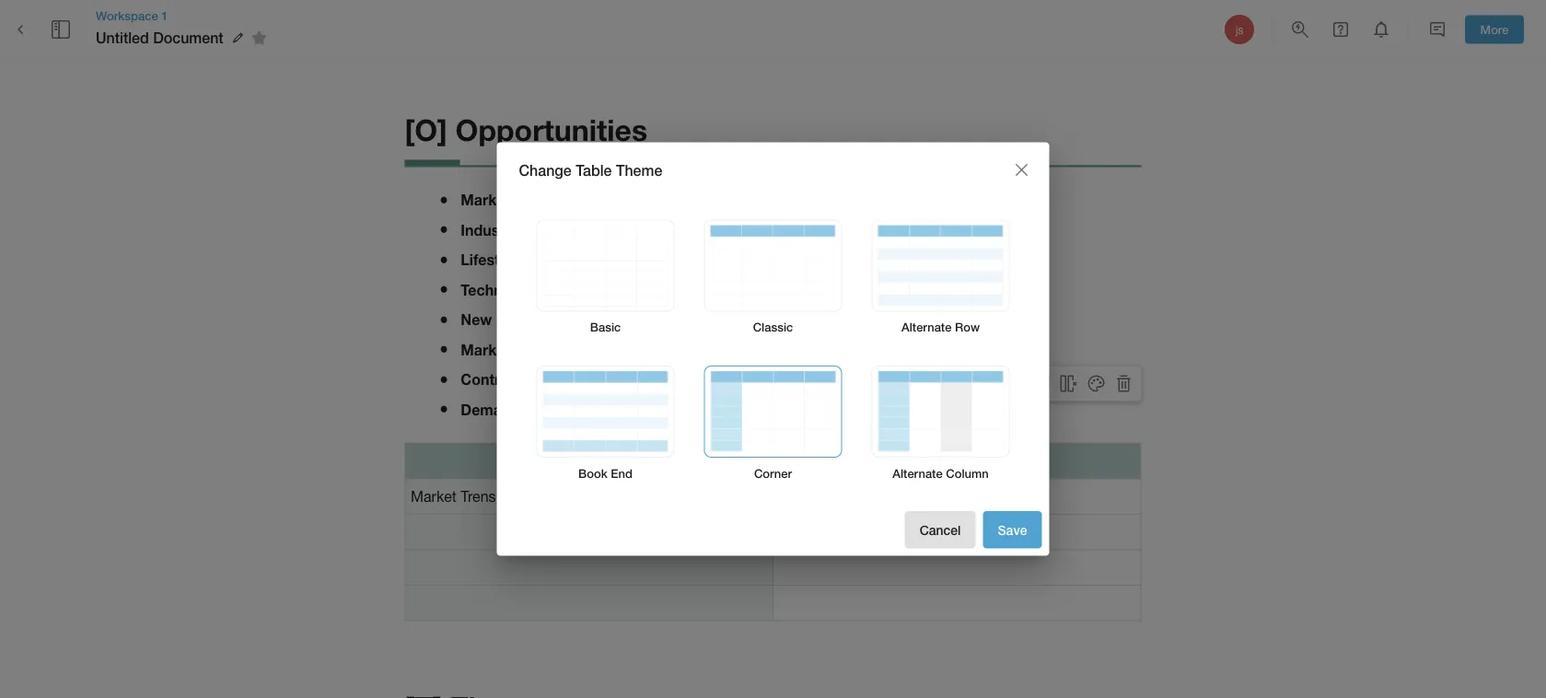 Task type: describe. For each thing, give the bounding box(es) containing it.
market for market response to tactics
[[461, 341, 510, 359]]

[o]
[[405, 113, 447, 148]]

untitled document
[[96, 29, 224, 46]]

cancel button
[[905, 511, 976, 548]]

market trens
[[411, 488, 496, 505]]

save
[[998, 522, 1027, 537]]

tactics
[[607, 341, 657, 359]]

market developments
[[461, 192, 616, 209]]

workspace 1
[[96, 8, 168, 22]]

alternate for alternate row
[[902, 320, 952, 334]]

change
[[519, 161, 572, 179]]

&
[[534, 371, 545, 389]]

end
[[611, 466, 633, 480]]

alternate row
[[902, 320, 980, 334]]

save button
[[983, 511, 1042, 548]]

row
[[955, 320, 980, 334]]

1
[[161, 8, 168, 22]]

favorite image
[[248, 27, 270, 49]]

[o] opportunities
[[405, 113, 648, 148]]

contracts & partners
[[461, 371, 609, 389]]

js button
[[1222, 12, 1257, 47]]

js
[[1236, 23, 1244, 36]]

book
[[579, 466, 608, 480]]

book end
[[579, 466, 633, 480]]

trends for industry trends
[[522, 222, 569, 239]]

more
[[1481, 22, 1509, 36]]

technology innovation
[[461, 281, 619, 299]]

change table theme dialog
[[497, 142, 1050, 556]]

response
[[515, 341, 585, 359]]

basic
[[590, 320, 621, 334]]

market for market trens
[[411, 488, 457, 505]]

document
[[153, 29, 224, 46]]

partners
[[549, 371, 609, 389]]

contracts
[[461, 371, 530, 389]]

to
[[589, 341, 603, 359]]

trends for demand trends
[[524, 401, 571, 419]]

cancel
[[920, 522, 961, 537]]

market for market developments
[[461, 192, 510, 209]]

theme
[[616, 161, 663, 179]]

markets
[[496, 311, 554, 329]]

workspace
[[96, 8, 158, 22]]



Task type: vqa. For each thing, say whether or not it's contained in the screenshot.
industry trends
yes



Task type: locate. For each thing, give the bounding box(es) containing it.
table
[[576, 161, 612, 179]]

alternate for alternate column
[[893, 466, 943, 480]]

trends
[[522, 222, 569, 239], [524, 251, 571, 269], [524, 401, 571, 419]]

industry
[[461, 222, 518, 239]]

0 vertical spatial trends
[[522, 222, 569, 239]]

1 vertical spatial market
[[461, 341, 510, 359]]

corner
[[754, 466, 792, 480]]

1 vertical spatial alternate
[[893, 466, 943, 480]]

alternate column
[[893, 466, 989, 480]]

lifestyle trends
[[461, 251, 571, 269]]

opportunities
[[456, 113, 648, 148]]

alternate
[[902, 320, 952, 334], [893, 466, 943, 480]]

untitled
[[96, 29, 149, 46]]

demand
[[461, 401, 520, 419]]

market down new
[[461, 341, 510, 359]]

lifestyle
[[461, 251, 520, 269]]

0 vertical spatial alternate
[[902, 320, 952, 334]]

1 vertical spatial trends
[[524, 251, 571, 269]]

trens
[[461, 488, 496, 505]]

classic
[[753, 320, 793, 334]]

market left trens
[[411, 488, 457, 505]]

more button
[[1465, 15, 1524, 44]]

demand trends
[[461, 401, 571, 419]]

trends for lifestyle trends
[[524, 251, 571, 269]]

change table theme
[[519, 161, 663, 179]]

innovation
[[545, 281, 619, 299]]

trends down market developments
[[522, 222, 569, 239]]

alternate left column
[[893, 466, 943, 480]]

industry trends
[[461, 222, 569, 239]]

2 vertical spatial market
[[411, 488, 457, 505]]

market response to tactics
[[461, 341, 657, 359]]

developments
[[515, 192, 616, 209]]

technology
[[461, 281, 541, 299]]

new markets
[[461, 311, 554, 329]]

trends down &
[[524, 401, 571, 419]]

2 vertical spatial trends
[[524, 401, 571, 419]]

new
[[461, 311, 492, 329]]

market
[[461, 192, 510, 209], [461, 341, 510, 359], [411, 488, 457, 505]]

market up "industry"
[[461, 192, 510, 209]]

0 vertical spatial market
[[461, 192, 510, 209]]

workspace 1 link
[[96, 7, 273, 24]]

trends up technology innovation
[[524, 251, 571, 269]]

column
[[946, 466, 989, 480]]

alternate left the row
[[902, 320, 952, 334]]



